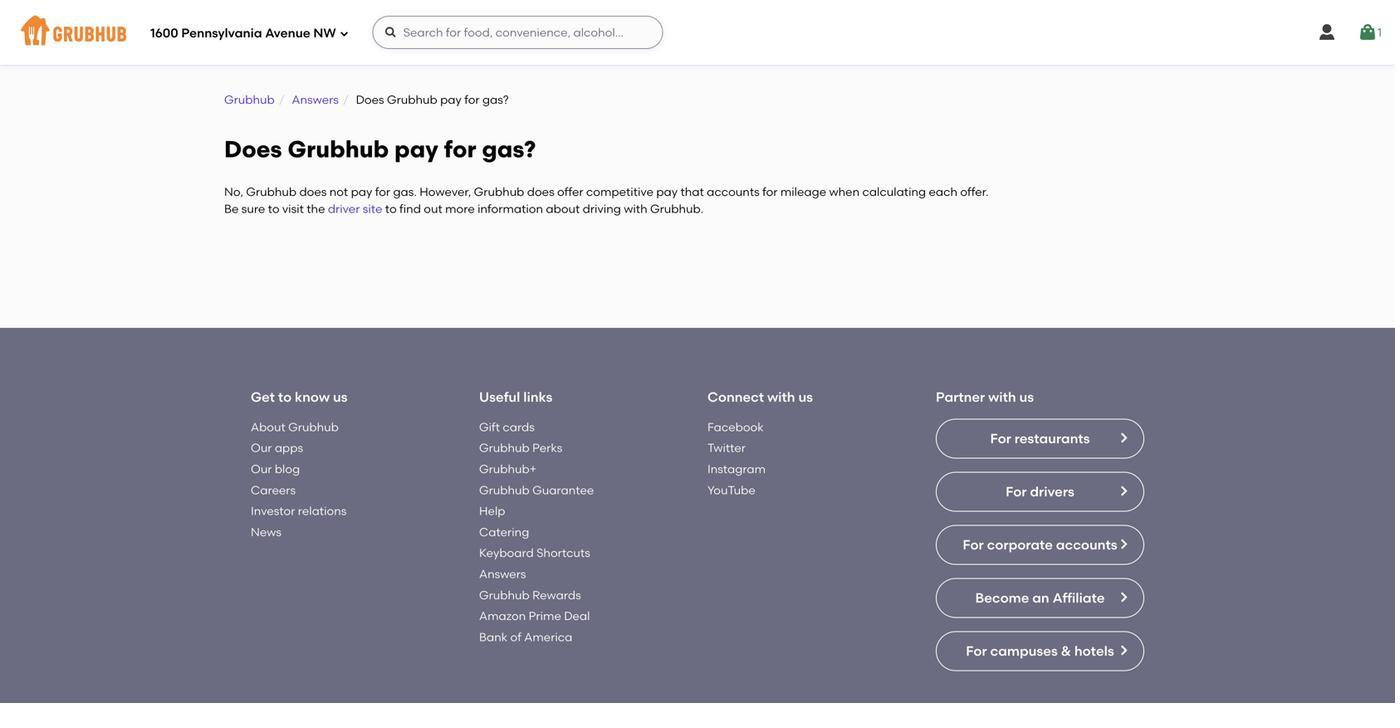 Task type: describe. For each thing, give the bounding box(es) containing it.
yardbird southern table & bar link
[[478, 472, 677, 490]]

sol mexican grill
[[238, 473, 347, 489]]

visit
[[282, 202, 304, 216]]

for up however,
[[444, 135, 476, 163]]

offer.
[[960, 185, 989, 199]]

1 star icon image from the left
[[1091, 515, 1104, 528]]

min for southern
[[510, 516, 528, 528]]

bub and pop's
[[959, 473, 1053, 489]]

about
[[546, 202, 580, 216]]

yardbird southern table & bar
[[478, 473, 676, 489]]

american for yardbird southern table & bar
[[502, 495, 549, 507]]

accounts
[[707, 185, 760, 199]]

1 20–35 from the left
[[478, 516, 507, 528]]

2 to from the left
[[385, 202, 397, 216]]

117 ratings
[[1101, 533, 1157, 548]]

$0.49 for yardbird
[[478, 530, 503, 542]]

subway
[[718, 473, 771, 489]]

Search for food, convenience, alcohol... search field
[[373, 16, 663, 49]]

subway link
[[718, 472, 917, 490]]

when
[[829, 185, 860, 199]]

0 vertical spatial does
[[356, 93, 384, 107]]

1 does from the left
[[299, 185, 327, 199]]

driving
[[583, 202, 621, 216]]

2 20–35 from the left
[[959, 516, 988, 528]]

answers
[[292, 93, 339, 107]]

information
[[478, 202, 543, 216]]

3 star icon image from the left
[[1117, 515, 1130, 528]]

out
[[424, 202, 443, 216]]

delivery for mexican
[[266, 530, 303, 542]]

1 20–35 min $0.49 delivery from the left
[[478, 516, 543, 542]]

sure
[[241, 202, 265, 216]]

that
[[681, 185, 704, 199]]

yardbird
[[478, 473, 535, 489]]

nw
[[313, 26, 336, 41]]

subscription pass image for sol mexican grill
[[238, 494, 255, 508]]

main navigation navigation
[[0, 0, 1395, 65]]

0 vertical spatial does grubhub pay for gas?
[[356, 93, 509, 107]]

answers link
[[292, 93, 339, 107]]

each
[[929, 185, 958, 199]]

1 vertical spatial mexican
[[262, 495, 302, 507]]

ratings
[[1118, 533, 1157, 548]]

sol mexican grill link
[[238, 472, 437, 490]]

southern
[[538, 473, 597, 489]]

2 does from the left
[[527, 185, 555, 199]]

bub
[[959, 473, 984, 489]]

gas.
[[393, 185, 417, 199]]

table
[[600, 473, 636, 489]]

recommended near you
[[224, 308, 436, 329]]

1600
[[150, 26, 178, 41]]

bar
[[653, 473, 676, 489]]

1 vertical spatial does
[[224, 135, 282, 163]]

competitive
[[586, 185, 654, 199]]

subscription pass image for subway
[[718, 494, 735, 508]]

you
[[405, 308, 436, 329]]

site
[[363, 202, 382, 216]]

delivery for southern
[[506, 530, 543, 542]]

for up site
[[375, 185, 390, 199]]



Task type: locate. For each thing, give the bounding box(es) containing it.
20–35 down the "breakfast"
[[959, 516, 988, 528]]

american down yardbird
[[502, 495, 549, 507]]

2 star icon image from the left
[[1104, 515, 1117, 528]]

1 $0.49 from the left
[[238, 530, 263, 542]]

1 horizontal spatial american
[[742, 495, 789, 507]]

0 vertical spatial mexican
[[262, 473, 317, 489]]

1600 pennsylvania avenue nw
[[150, 26, 336, 41]]

and
[[988, 473, 1013, 489]]

the
[[307, 202, 325, 216]]

partner
[[936, 664, 985, 680]]

$0.49 inside 25–40 min $0.49 delivery
[[238, 530, 263, 542]]

2 horizontal spatial min
[[990, 516, 1008, 528]]

does
[[356, 93, 384, 107], [224, 135, 282, 163]]

sol
[[238, 473, 258, 489]]

1 delivery from the left
[[266, 530, 303, 542]]

4 subscription pass image from the left
[[959, 494, 975, 508]]

0 vertical spatial gas?
[[483, 93, 509, 107]]

1 horizontal spatial to
[[385, 202, 397, 216]]

0 horizontal spatial min
[[270, 516, 288, 528]]

1 horizontal spatial min
[[510, 516, 528, 528]]

1 horizontal spatial $0.49
[[478, 530, 503, 542]]

2 delivery from the left
[[506, 530, 543, 542]]

with down competitive
[[624, 202, 648, 216]]

2 subscription pass image from the left
[[478, 494, 495, 508]]

gas? up information
[[482, 135, 536, 163]]

does right 'answers'
[[356, 93, 384, 107]]

with left us
[[989, 664, 1016, 680]]

grubhub
[[224, 93, 275, 107], [387, 93, 438, 107], [288, 135, 389, 163], [246, 185, 297, 199], [474, 185, 524, 199]]

3 min from the left
[[990, 516, 1008, 528]]

to left visit
[[268, 202, 280, 216]]

does up the "no,"
[[224, 135, 282, 163]]

mexican right sol
[[262, 473, 317, 489]]

1 vertical spatial with
[[989, 664, 1016, 680]]

subscription pass image
[[238, 494, 255, 508], [478, 494, 495, 508], [718, 494, 735, 508], [959, 494, 975, 508]]

mileage
[[781, 185, 827, 199]]

0 vertical spatial with
[[624, 202, 648, 216]]

0 horizontal spatial does
[[224, 135, 282, 163]]

4 star icon image from the left
[[1130, 515, 1144, 528]]

2 horizontal spatial delivery
[[986, 530, 1023, 542]]

min
[[270, 516, 288, 528], [510, 516, 528, 528], [990, 516, 1008, 528]]

avenue
[[265, 26, 310, 41]]

calculating
[[863, 185, 926, 199]]

min right 25–40
[[270, 516, 288, 528]]

near
[[361, 308, 401, 329]]

not
[[330, 185, 348, 199]]

1 horizontal spatial with
[[989, 664, 1016, 680]]

min down the "breakfast"
[[990, 516, 1008, 528]]

however,
[[420, 185, 471, 199]]

25–40
[[238, 516, 267, 528]]

2 $0.49 from the left
[[478, 530, 503, 542]]

does
[[299, 185, 327, 199], [527, 185, 555, 199]]

1
[[1378, 25, 1382, 39]]

0 horizontal spatial $0.49
[[238, 530, 263, 542]]

1 vertical spatial gas?
[[482, 135, 536, 163]]

20–35
[[478, 516, 507, 528], [959, 516, 988, 528]]

mexican down sol mexican grill
[[262, 495, 302, 507]]

subscription pass image for yardbird southern table & bar
[[478, 494, 495, 508]]

$0.49 down yardbird
[[478, 530, 503, 542]]

1 vertical spatial does grubhub pay for gas?
[[224, 135, 536, 163]]

breakfast
[[982, 495, 1028, 507]]

0 horizontal spatial with
[[624, 202, 648, 216]]

no,
[[224, 185, 243, 199]]

does up about
[[527, 185, 555, 199]]

&
[[640, 473, 650, 489]]

to right site
[[385, 202, 397, 216]]

1 button
[[1358, 17, 1382, 47]]

offer
[[557, 185, 584, 199]]

$0.49 down 25–40
[[238, 530, 263, 542]]

1 min from the left
[[270, 516, 288, 528]]

2 horizontal spatial $0.49
[[959, 530, 983, 542]]

delivery down yardbird
[[506, 530, 543, 542]]

find
[[400, 202, 421, 216]]

for
[[464, 93, 480, 107], [444, 135, 476, 163], [375, 185, 390, 199], [763, 185, 778, 199]]

svg image inside 1 "button"
[[1358, 22, 1378, 42]]

$0.49 for sol
[[238, 530, 263, 542]]

pay
[[440, 93, 462, 107], [395, 135, 438, 163], [351, 185, 372, 199], [656, 185, 678, 199]]

recommended
[[224, 308, 356, 329]]

0 horizontal spatial does
[[299, 185, 327, 199]]

us
[[1020, 664, 1034, 680]]

delivery down 25–40
[[266, 530, 303, 542]]

0 horizontal spatial 20–35
[[478, 516, 507, 528]]

grubhub.
[[650, 202, 704, 216]]

min for mexican
[[270, 516, 288, 528]]

partner with us
[[936, 664, 1034, 680]]

3 delivery from the left
[[986, 530, 1023, 542]]

1 subscription pass image from the left
[[238, 494, 255, 508]]

1 to from the left
[[268, 202, 280, 216]]

20–35 min $0.49 delivery down yardbird
[[478, 516, 543, 542]]

does up the
[[299, 185, 327, 199]]

subscription pass image down the bub
[[959, 494, 975, 508]]

subscription pass image down yardbird
[[478, 494, 495, 508]]

1 horizontal spatial 20–35
[[959, 516, 988, 528]]

american for subway
[[742, 495, 789, 507]]

3 subscription pass image from the left
[[718, 494, 735, 508]]

1 horizontal spatial delivery
[[506, 530, 543, 542]]

117
[[1101, 533, 1115, 548]]

more
[[445, 202, 475, 216]]

svg image
[[1317, 22, 1337, 42], [1358, 22, 1378, 42], [384, 26, 398, 39], [339, 29, 349, 39]]

1 horizontal spatial does
[[356, 93, 384, 107]]

american
[[502, 495, 549, 507], [742, 495, 789, 507]]

1 american from the left
[[502, 495, 549, 507]]

$0.49
[[238, 530, 263, 542], [478, 530, 503, 542], [959, 530, 983, 542]]

25–40 min $0.49 delivery
[[238, 516, 303, 542]]

$0.49 down the "breakfast"
[[959, 530, 983, 542]]

delivery down the "breakfast"
[[986, 530, 1023, 542]]

2 american from the left
[[742, 495, 789, 507]]

2 min from the left
[[510, 516, 528, 528]]

1 horizontal spatial does
[[527, 185, 555, 199]]

2 gas? from the top
[[482, 135, 536, 163]]

star icon image
[[1091, 515, 1104, 528], [1104, 515, 1117, 528], [1117, 515, 1130, 528], [1130, 515, 1144, 528]]

grubhub link
[[224, 93, 275, 107]]

mexican
[[262, 473, 317, 489], [262, 495, 302, 507]]

2 20–35 min $0.49 delivery from the left
[[959, 516, 1023, 542]]

no, grubhub does not pay for gas. however, grubhub does offer competitive pay that accounts for mileage when calculating each offer. be sure to visit the driver site to find out more information about driving with grubhub.
[[224, 185, 989, 216]]

bub and pop's link
[[959, 472, 1157, 490]]

with inside no, grubhub does not pay for gas. however, grubhub does offer competitive pay that accounts for mileage when calculating each offer. be sure to visit the driver site to find out more information about driving with grubhub.
[[624, 202, 648, 216]]

0 horizontal spatial delivery
[[266, 530, 303, 542]]

grill
[[320, 473, 347, 489]]

for down search for food, convenience, alcohol... search box
[[464, 93, 480, 107]]

0 horizontal spatial 20–35 min $0.49 delivery
[[478, 516, 543, 542]]

20–35 down yardbird
[[478, 516, 507, 528]]

be
[[224, 202, 239, 216]]

subscription pass image for bub and pop's
[[959, 494, 975, 508]]

gas? down search for food, convenience, alcohol... search box
[[483, 93, 509, 107]]

for left 'mileage'
[[763, 185, 778, 199]]

subscription pass image down sol
[[238, 494, 255, 508]]

20–35 min $0.49 delivery
[[478, 516, 543, 542], [959, 516, 1023, 542]]

20–35 min $0.49 delivery down the "breakfast"
[[959, 516, 1023, 542]]

1 gas? from the top
[[483, 93, 509, 107]]

min down yardbird
[[510, 516, 528, 528]]

to
[[268, 202, 280, 216], [385, 202, 397, 216]]

driver
[[328, 202, 360, 216]]

delivery
[[266, 530, 303, 542], [506, 530, 543, 542], [986, 530, 1023, 542]]

pop's
[[1017, 473, 1053, 489]]

subscription pass image down subway
[[718, 494, 735, 508]]

gas?
[[483, 93, 509, 107], [482, 135, 536, 163]]

does grubhub pay for gas?
[[356, 93, 509, 107], [224, 135, 536, 163]]

with
[[624, 202, 648, 216], [989, 664, 1016, 680]]

pennsylvania
[[181, 26, 262, 41]]

american down subway
[[742, 495, 789, 507]]

0 horizontal spatial to
[[268, 202, 280, 216]]

3 $0.49 from the left
[[959, 530, 983, 542]]

1 horizontal spatial 20–35 min $0.49 delivery
[[959, 516, 1023, 542]]

driver site link
[[328, 202, 382, 216]]

0 horizontal spatial american
[[502, 495, 549, 507]]

min inside 25–40 min $0.49 delivery
[[270, 516, 288, 528]]

delivery inside 25–40 min $0.49 delivery
[[266, 530, 303, 542]]



Task type: vqa. For each thing, say whether or not it's contained in the screenshot.
the leftmost Delivery
yes



